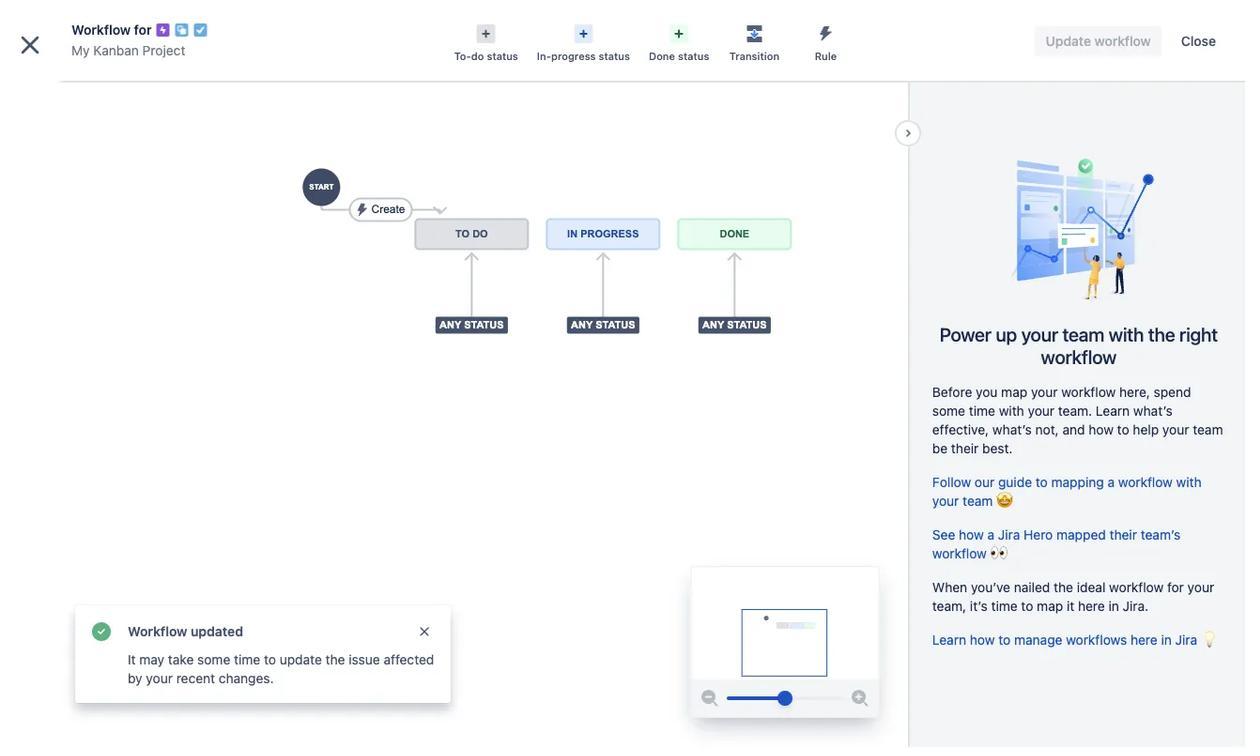 Task type: locate. For each thing, give the bounding box(es) containing it.
status right do
[[487, 50, 518, 62]]

2 horizontal spatial a
[[1108, 475, 1115, 490]]

1 horizontal spatial a
[[988, 527, 995, 543]]

how right and
[[1089, 422, 1114, 438]]

my kanban project down workflow for
[[71, 43, 186, 58]]

done status button
[[640, 19, 719, 64]]

2 horizontal spatial team
[[1193, 422, 1224, 438]]

to up changes.
[[264, 653, 276, 668]]

for
[[134, 22, 152, 38], [1168, 580, 1185, 596]]

0 vertical spatial workflow
[[71, 22, 131, 38]]

the left right
[[1149, 323, 1176, 345]]

time down 'you'
[[969, 403, 996, 419]]

1 horizontal spatial learn
[[933, 633, 967, 648]]

1 vertical spatial time
[[992, 599, 1018, 614]]

done status
[[649, 50, 710, 62]]

1 horizontal spatial the
[[1054, 580, 1074, 596]]

their left team's
[[1110, 527, 1138, 543]]

learn inside button
[[82, 708, 113, 722]]

team
[[1063, 323, 1105, 345], [1193, 422, 1224, 438], [963, 494, 994, 509]]

hero
[[1024, 527, 1054, 543]]

my inside the power up your team with the right workflow dialog
[[71, 43, 90, 58]]

done
[[649, 50, 675, 62]]

to down nailed
[[1022, 599, 1034, 614]]

a right mapping
[[1108, 475, 1115, 490]]

1 horizontal spatial for
[[1168, 580, 1185, 596]]

1 horizontal spatial some
[[933, 403, 966, 419]]

0 vertical spatial in
[[1109, 599, 1120, 614]]

0 vertical spatial jira
[[999, 527, 1021, 543]]

workflow up may
[[128, 624, 187, 640]]

for up my kanban project link on the left of the page
[[134, 22, 152, 38]]

workflow inside before you map your workflow here, spend some time with your team. learn what's effective, what's not, and how to help your team be their best.
[[1062, 385, 1116, 400]]

for down team's
[[1168, 580, 1185, 596]]

1 horizontal spatial status
[[599, 50, 630, 62]]

0 horizontal spatial the
[[326, 653, 345, 668]]

kanban down my kanban project link on the left of the page
[[79, 83, 126, 98]]

my down my kanban project link on the left of the page
[[56, 83, 75, 98]]

my down workflow for
[[71, 43, 90, 58]]

team,
[[933, 599, 967, 614]]

affected
[[384, 653, 434, 668]]

1 horizontal spatial here
[[1131, 633, 1158, 648]]

0 vertical spatial learn
[[1096, 403, 1130, 419]]

1 vertical spatial their
[[1110, 527, 1138, 543]]

0 horizontal spatial here
[[1079, 599, 1106, 614]]

in left 💡
[[1162, 633, 1172, 648]]

workflow up my kanban project link on the left of the page
[[71, 22, 131, 38]]

0 horizontal spatial status
[[487, 50, 518, 62]]

2 vertical spatial with
[[1177, 475, 1202, 490]]

to left help
[[1118, 422, 1130, 438]]

team.
[[1059, 403, 1093, 419]]

close button
[[1170, 26, 1228, 56]]

workflow inside follow our guide to mapping a workflow with your team
[[1119, 475, 1173, 490]]

map left it
[[1037, 599, 1064, 614]]

0 vertical spatial time
[[969, 403, 996, 419]]

2 vertical spatial how
[[970, 633, 995, 648]]

1 horizontal spatial their
[[1110, 527, 1138, 543]]

0 horizontal spatial for
[[134, 22, 152, 38]]

your inside follow our guide to mapping a workflow with your team
[[933, 494, 960, 509]]

jira up "👀"
[[999, 527, 1021, 543]]

1 vertical spatial some
[[197, 653, 230, 668]]

workflow
[[1042, 346, 1117, 368], [1062, 385, 1116, 400], [1119, 475, 1173, 490], [933, 546, 987, 562], [1110, 580, 1164, 596]]

kanban
[[93, 43, 139, 58], [79, 83, 126, 98]]

update
[[280, 653, 322, 668]]

some up recent
[[197, 653, 230, 668]]

with up "here,"
[[1109, 323, 1145, 345]]

when
[[933, 580, 968, 596]]

2 horizontal spatial in
[[1162, 633, 1172, 648]]

some
[[933, 403, 966, 419], [197, 653, 230, 668]]

1 vertical spatial learn
[[933, 633, 967, 648]]

0 vertical spatial with
[[1109, 323, 1145, 345]]

the inside when you've nailed the ideal workflow for your team, it's time to map it here in jira.
[[1054, 580, 1074, 596]]

0 vertical spatial here
[[1079, 599, 1106, 614]]

0 horizontal spatial some
[[197, 653, 230, 668]]

2 vertical spatial team
[[963, 494, 994, 509]]

learn more
[[82, 708, 143, 722]]

0 vertical spatial a
[[1108, 475, 1115, 490]]

jira inside see how a jira hero mapped their team's workflow
[[999, 527, 1021, 543]]

team right up
[[1063, 323, 1105, 345]]

jira software image
[[49, 15, 175, 37], [49, 15, 175, 37]]

0 horizontal spatial a
[[72, 683, 78, 696]]

1 vertical spatial what's
[[993, 422, 1032, 438]]

1 horizontal spatial what's
[[1134, 403, 1173, 419]]

workflow updated
[[128, 624, 243, 640]]

workflow inside see how a jira hero mapped their team's workflow
[[933, 546, 987, 562]]

with
[[1109, 323, 1145, 345], [999, 403, 1025, 419], [1177, 475, 1202, 490]]

the up it
[[1054, 580, 1074, 596]]

time up changes.
[[234, 653, 260, 668]]

0 horizontal spatial jira
[[999, 527, 1021, 543]]

your inside when you've nailed the ideal workflow for your team, it's time to map it here in jira.
[[1188, 580, 1215, 596]]

0 vertical spatial project
[[143, 43, 186, 58]]

time inside when you've nailed the ideal workflow for your team, it's time to map it here in jira.
[[992, 599, 1018, 614]]

to inside it may take some time to update the issue affected by your recent changes.
[[264, 653, 276, 668]]

in right you're
[[59, 683, 69, 696]]

learn down team,
[[933, 633, 967, 648]]

learn down "here,"
[[1096, 403, 1130, 419]]

1 vertical spatial with
[[999, 403, 1025, 419]]

0 vertical spatial what's
[[1134, 403, 1173, 419]]

status right progress
[[599, 50, 630, 62]]

1 vertical spatial team
[[1193, 422, 1224, 438]]

to right the "guide"
[[1036, 475, 1048, 490]]

map inside when you've nailed the ideal workflow for your team, it's time to map it here in jira.
[[1037, 599, 1064, 614]]

0 horizontal spatial in
[[59, 683, 69, 696]]

2 vertical spatial time
[[234, 653, 260, 668]]

with up best.
[[999, 403, 1025, 419]]

by
[[128, 671, 142, 687]]

some down before
[[933, 403, 966, 419]]

spend
[[1154, 385, 1192, 400]]

your inside power up your team with the right workflow
[[1022, 323, 1059, 345]]

a inside follow our guide to mapping a workflow with your team
[[1108, 475, 1115, 490]]

0 vertical spatial their
[[952, 441, 979, 457]]

your inside it may take some time to update the issue affected by your recent changes.
[[146, 671, 173, 687]]

for inside when you've nailed the ideal workflow for your team, it's time to map it here in jira.
[[1168, 580, 1185, 596]]

when you've nailed the ideal workflow for your team, it's time to map it here in jira.
[[933, 580, 1215, 614]]

jira
[[999, 527, 1021, 543], [1176, 633, 1198, 648]]

1 vertical spatial the
[[1054, 580, 1074, 596]]

transition
[[730, 50, 780, 62]]

follow our guide to mapping a workflow with your team
[[933, 475, 1202, 509]]

time down you've
[[992, 599, 1018, 614]]

learn down the team-
[[82, 708, 113, 722]]

with inside follow our guide to mapping a workflow with your team
[[1177, 475, 1202, 490]]

2 horizontal spatial the
[[1149, 323, 1176, 345]]

to-do status
[[454, 50, 518, 62]]

2 vertical spatial a
[[72, 683, 78, 696]]

1 vertical spatial for
[[1168, 580, 1185, 596]]

map inside before you map your workflow here, spend some time with your team. learn what's effective, what's not, and how to help your team be their best.
[[1002, 385, 1028, 400]]

1 horizontal spatial map
[[1037, 599, 1064, 614]]

my kanban project down my kanban project link on the left of the page
[[56, 83, 174, 98]]

here
[[1079, 599, 1106, 614], [1131, 633, 1158, 648]]

0 vertical spatial some
[[933, 403, 966, 419]]

my kanban project
[[71, 43, 186, 58], [56, 83, 174, 98]]

team right help
[[1193, 422, 1224, 438]]

see how a jira hero mapped their team's workflow
[[933, 527, 1181, 562]]

project down my kanban project link on the left of the page
[[129, 83, 174, 98]]

0 vertical spatial map
[[1002, 385, 1028, 400]]

you're in a team-managed project
[[23, 683, 203, 696]]

my
[[71, 43, 90, 58], [56, 83, 75, 98]]

1 horizontal spatial with
[[1109, 323, 1145, 345]]

zoom out image
[[699, 688, 721, 710]]

you're
[[23, 683, 56, 696]]

may
[[139, 653, 165, 668]]

a inside see how a jira hero mapped their team's workflow
[[988, 527, 995, 543]]

how down the it's on the bottom right of page
[[970, 633, 995, 648]]

here down ideal
[[1079, 599, 1106, 614]]

1 horizontal spatial team
[[1063, 323, 1105, 345]]

their inside see how a jira hero mapped their team's workflow
[[1110, 527, 1138, 543]]

1 vertical spatial how
[[959, 527, 984, 543]]

kanban down workflow for
[[93, 43, 139, 58]]

0 vertical spatial the
[[1149, 323, 1176, 345]]

project down workflow for
[[143, 43, 186, 58]]

with up team's
[[1177, 475, 1202, 490]]

how inside see how a jira hero mapped their team's workflow
[[959, 527, 984, 543]]

status for in-progress status
[[599, 50, 630, 62]]

you've
[[972, 580, 1011, 596]]

take
[[168, 653, 194, 668]]

1 vertical spatial map
[[1037, 599, 1064, 614]]

jira left 💡
[[1176, 633, 1198, 648]]

2 vertical spatial in
[[59, 683, 69, 696]]

1 horizontal spatial jira
[[1176, 633, 1198, 648]]

0 vertical spatial team
[[1063, 323, 1105, 345]]

managed
[[113, 683, 162, 696]]

how right "see"
[[959, 527, 984, 543]]

group
[[8, 274, 218, 375], [8, 274, 218, 324], [8, 324, 218, 375]]

Search field
[[890, 11, 1078, 41]]

it may take some time to update the issue affected by your recent changes.
[[128, 653, 434, 687]]

what's up help
[[1134, 403, 1173, 419]]

2 horizontal spatial learn
[[1096, 403, 1130, 419]]

0 horizontal spatial learn
[[82, 708, 113, 722]]

status right done on the right top of page
[[678, 50, 710, 62]]

0 vertical spatial how
[[1089, 422, 1114, 438]]

team down our
[[963, 494, 994, 509]]

2 vertical spatial learn
[[82, 708, 113, 722]]

2 vertical spatial the
[[326, 653, 345, 668]]

a for project
[[72, 683, 78, 696]]

in left jira.
[[1109, 599, 1120, 614]]

in
[[1109, 599, 1120, 614], [1162, 633, 1172, 648], [59, 683, 69, 696]]

effective,
[[933, 422, 990, 438]]

in inside when you've nailed the ideal workflow for your team, it's time to map it here in jira.
[[1109, 599, 1120, 614]]

1 horizontal spatial in
[[1109, 599, 1120, 614]]

time
[[969, 403, 996, 419], [992, 599, 1018, 614], [234, 653, 260, 668]]

👀
[[991, 546, 1004, 562]]

project
[[143, 43, 186, 58], [129, 83, 174, 98]]

3 status from the left
[[678, 50, 710, 62]]

banner
[[0, 0, 1247, 53]]

the inside power up your team with the right workflow
[[1149, 323, 1176, 345]]

a up "👀"
[[988, 527, 995, 543]]

what's
[[1134, 403, 1173, 419], [993, 422, 1032, 438]]

0 vertical spatial my
[[71, 43, 90, 58]]

0 horizontal spatial their
[[952, 441, 979, 457]]

manage
[[1015, 633, 1063, 648]]

the
[[1149, 323, 1176, 345], [1054, 580, 1074, 596], [326, 653, 345, 668]]

a left the team-
[[72, 683, 78, 696]]

dismiss image
[[417, 625, 432, 640]]

a
[[1108, 475, 1115, 490], [988, 527, 995, 543], [72, 683, 78, 696]]

0 horizontal spatial map
[[1002, 385, 1028, 400]]

ideal
[[1078, 580, 1106, 596]]

rule
[[815, 50, 837, 62]]

do
[[471, 50, 484, 62]]

you're in the workflow viewfinder, use the arrow keys to move it element
[[691, 568, 879, 680]]

here down jira.
[[1131, 633, 1158, 648]]

2 horizontal spatial status
[[678, 50, 710, 62]]

map right 'you'
[[1002, 385, 1028, 400]]

2 horizontal spatial with
[[1177, 475, 1202, 490]]

1 vertical spatial workflow
[[128, 624, 187, 640]]

to inside when you've nailed the ideal workflow for your team, it's time to map it here in jira.
[[1022, 599, 1034, 614]]

how
[[1089, 422, 1114, 438], [959, 527, 984, 543], [970, 633, 995, 648]]

be
[[933, 441, 948, 457]]

in-
[[537, 50, 552, 62]]

guide
[[999, 475, 1033, 490]]

your
[[1022, 323, 1059, 345], [1032, 385, 1058, 400], [1028, 403, 1055, 419], [1163, 422, 1190, 438], [933, 494, 960, 509], [1188, 580, 1215, 596], [146, 671, 173, 687]]

to
[[1118, 422, 1130, 438], [1036, 475, 1048, 490], [1022, 599, 1034, 614], [999, 633, 1011, 648], [264, 653, 276, 668]]

0 horizontal spatial team
[[963, 494, 994, 509]]

map
[[1002, 385, 1028, 400], [1037, 599, 1064, 614]]

learn
[[1096, 403, 1130, 419], [933, 633, 967, 648], [82, 708, 113, 722]]

1 status from the left
[[487, 50, 518, 62]]

power up your team with the right workflow dialog
[[0, 0, 1247, 749]]

my kanban project inside the power up your team with the right workflow dialog
[[71, 43, 186, 58]]

in-progress status button
[[528, 19, 640, 64]]

0 vertical spatial kanban
[[93, 43, 139, 58]]

workflow inside dialog
[[71, 22, 131, 38]]

how for see how a jira hero mapped their team's workflow
[[959, 527, 984, 543]]

1 vertical spatial here
[[1131, 633, 1158, 648]]

0 horizontal spatial what's
[[993, 422, 1032, 438]]

2 status from the left
[[599, 50, 630, 62]]

status inside popup button
[[487, 50, 518, 62]]

best.
[[983, 441, 1013, 457]]

0 horizontal spatial with
[[999, 403, 1025, 419]]

it
[[1067, 599, 1075, 614]]

their down effective,
[[952, 441, 979, 457]]

success image
[[90, 621, 113, 644]]

the left issue
[[326, 653, 345, 668]]

status
[[487, 50, 518, 62], [599, 50, 630, 62], [678, 50, 710, 62]]

1 vertical spatial jira
[[1176, 633, 1198, 648]]

close workflow editor image
[[15, 30, 45, 60]]

0 vertical spatial my kanban project
[[71, 43, 186, 58]]

what's up best.
[[993, 422, 1032, 438]]

1 vertical spatial a
[[988, 527, 995, 543]]

workflow
[[71, 22, 131, 38], [128, 624, 187, 640]]



Task type: describe. For each thing, give the bounding box(es) containing it.
updated
[[191, 624, 243, 640]]

some inside before you map your workflow here, spend some time with your team. learn what's effective, what's not, and how to help your team be their best.
[[933, 403, 966, 419]]

it
[[128, 653, 136, 668]]

help
[[1134, 422, 1160, 438]]

with inside before you map your workflow here, spend some time with your team. learn what's effective, what's not, and how to help your team be their best.
[[999, 403, 1025, 419]]

🤩
[[997, 494, 1010, 509]]

learn how to manage workflows here in jira 💡
[[933, 633, 1215, 648]]

progress
[[552, 50, 596, 62]]

mapped
[[1057, 527, 1107, 543]]

my kanban project link
[[71, 39, 186, 62]]

💡
[[1202, 633, 1215, 648]]

a for mapped
[[988, 527, 995, 543]]

learn for learn how to manage workflows here in jira 💡
[[933, 633, 967, 648]]

1 vertical spatial my kanban project
[[56, 83, 174, 98]]

jira.
[[1123, 599, 1149, 614]]

the inside it may take some time to update the issue affected by your recent changes.
[[326, 653, 345, 668]]

here inside when you've nailed the ideal workflow for your team, it's time to map it here in jira.
[[1079, 599, 1106, 614]]

see
[[933, 527, 956, 543]]

1 vertical spatial kanban
[[79, 83, 126, 98]]

to left manage
[[999, 633, 1011, 648]]

recent
[[176, 671, 215, 687]]

nailed
[[1015, 580, 1051, 596]]

zoom in image
[[849, 688, 872, 710]]

status for to-do status
[[487, 50, 518, 62]]

primary element
[[11, 0, 890, 52]]

workflow inside power up your team with the right workflow
[[1042, 346, 1117, 368]]

0 vertical spatial for
[[134, 22, 152, 38]]

1 vertical spatial my
[[56, 83, 75, 98]]

project
[[165, 683, 203, 696]]

team's
[[1141, 527, 1181, 543]]

learn for learn more
[[82, 708, 113, 722]]

mapping
[[1052, 475, 1105, 490]]

right
[[1180, 323, 1219, 345]]

workflow for workflow for
[[71, 22, 131, 38]]

it's
[[971, 599, 988, 614]]

power up your team with the right workflow
[[940, 323, 1219, 368]]

1 vertical spatial in
[[1162, 633, 1172, 648]]

up
[[996, 323, 1018, 345]]

before you map your workflow here, spend some time with your team. learn what's effective, what's not, and how to help your team be their best.
[[933, 385, 1224, 457]]

changes.
[[219, 671, 274, 687]]

learn inside before you map your workflow here, spend some time with your team. learn what's effective, what's not, and how to help your team be their best.
[[1096, 403, 1130, 419]]

learn more button
[[82, 708, 143, 723]]

rule button
[[791, 19, 862, 64]]

and
[[1063, 422, 1086, 438]]

to inside follow our guide to mapping a workflow with your team
[[1036, 475, 1048, 490]]

in-progress status
[[537, 50, 630, 62]]

to inside before you map your workflow here, spend some time with your team. learn what's effective, what's not, and how to help your team be their best.
[[1118, 422, 1130, 438]]

some inside it may take some time to update the issue affected by your recent changes.
[[197, 653, 230, 668]]

before
[[933, 385, 973, 400]]

team-
[[81, 683, 113, 696]]

workflow for workflow updated
[[128, 624, 187, 640]]

here,
[[1120, 385, 1151, 400]]

time inside it may take some time to update the issue affected by your recent changes.
[[234, 653, 260, 668]]

how inside before you map your workflow here, spend some time with your team. learn what's effective, what's not, and how to help your team be their best.
[[1089, 422, 1114, 438]]

follow
[[933, 475, 972, 490]]

team inside before you map your workflow here, spend some time with your team. learn what's effective, what's not, and how to help your team be their best.
[[1193, 422, 1224, 438]]

not,
[[1036, 422, 1060, 438]]

with inside power up your team with the right workflow
[[1109, 323, 1145, 345]]

Zoom level range field
[[727, 680, 844, 718]]

project inside the power up your team with the right workflow dialog
[[143, 43, 186, 58]]

to-do status button
[[445, 19, 528, 64]]

more
[[116, 708, 143, 722]]

workflows
[[1067, 633, 1128, 648]]

team inside power up your team with the right workflow
[[1063, 323, 1105, 345]]

power
[[940, 323, 992, 345]]

their inside before you map your workflow here, spend some time with your team. learn what's effective, what's not, and how to help your team be their best.
[[952, 441, 979, 457]]

transition button
[[719, 19, 791, 64]]

kanban inside the power up your team with the right workflow dialog
[[93, 43, 139, 58]]

1 vertical spatial project
[[129, 83, 174, 98]]

our
[[975, 475, 995, 490]]

how for learn how to manage workflows here in jira 💡
[[970, 633, 995, 648]]

to-
[[454, 50, 471, 62]]

workflow inside when you've nailed the ideal workflow for your team, it's time to map it here in jira.
[[1110, 580, 1164, 596]]

time inside before you map your workflow here, spend some time with your team. learn what's effective, what's not, and how to help your team be their best.
[[969, 403, 996, 419]]

you
[[976, 385, 998, 400]]

workflow for
[[71, 22, 152, 38]]

team inside follow our guide to mapping a workflow with your team
[[963, 494, 994, 509]]

close
[[1182, 33, 1217, 49]]

issue
[[349, 653, 380, 668]]



Task type: vqa. For each thing, say whether or not it's contained in the screenshot.
My Kanban Project link
yes



